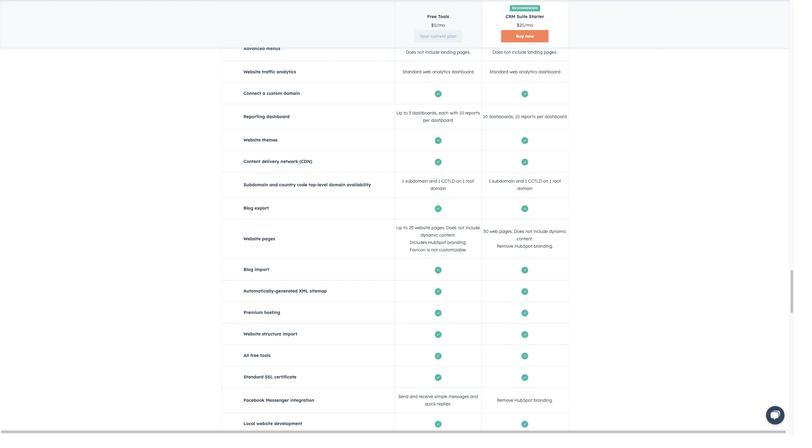 Task type: locate. For each thing, give the bounding box(es) containing it.
1 blog from the left
[[458, 42, 467, 48]]

1 on from the left
[[456, 179, 462, 184]]

1 horizontal spatial content.
[[517, 236, 533, 242]]

inbox up 'plan'
[[445, 22, 456, 28]]

2 inbox from the left
[[532, 22, 543, 28]]

themes
[[262, 137, 278, 143]]

standard ssl certificate
[[244, 375, 296, 380]]

hosting
[[264, 310, 280, 316]]

subdomain and country code top-level domain availability
[[244, 182, 371, 188]]

to
[[426, 1, 430, 6], [508, 1, 512, 6], [437, 22, 441, 28], [523, 22, 528, 28], [413, 42, 417, 48], [500, 42, 504, 48], [404, 110, 408, 116], [403, 225, 408, 231]]

0 horizontal spatial web
[[423, 69, 431, 75]]

website inside up to 25 website pages. does not include dynamic content. includes hubspot branding. favicon is not customizable.
[[415, 225, 430, 231]]

blog left export
[[244, 206, 253, 211]]

up inside up to 3 dashboards, each with 10 reports per dashboard
[[396, 110, 402, 116]]

1 horizontal spatial landing
[[528, 49, 543, 55]]

code
[[297, 182, 307, 188]]

analytics
[[277, 69, 296, 75], [432, 69, 451, 75], [519, 69, 537, 75]]

1 horizontal spatial /mo
[[524, 22, 533, 28]]

buy
[[516, 34, 524, 39]]

0 horizontal spatial applies
[[397, 42, 412, 48]]

pages
[[435, 42, 447, 48], [522, 42, 534, 48], [262, 236, 275, 242]]

starter
[[529, 14, 544, 19]]

free
[[250, 353, 259, 359]]

applies to website pages and blog posts. does not include landing pages. down buy now
[[484, 42, 567, 55]]

limited
[[420, 22, 435, 28], [507, 22, 522, 28]]

0 vertical spatial import
[[255, 267, 269, 273]]

100
[[431, 1, 438, 6]]

applies to website pages and blog posts. does not include landing pages.
[[397, 42, 480, 55], [484, 42, 567, 55]]

network
[[281, 159, 298, 164]]

landing down 'plan'
[[441, 49, 456, 55]]

per
[[537, 114, 544, 120], [423, 118, 430, 123]]

1 horizontal spatial inbox
[[532, 22, 543, 28]]

1 horizontal spatial limited to 1 inbox
[[507, 22, 543, 28]]

2 website from the top
[[244, 137, 261, 143]]

blog import
[[244, 267, 269, 273]]

facebook
[[244, 398, 265, 404]]

pages. inside up to 25 website pages. does not include dynamic content. includes hubspot branding. favicon is not customizable.
[[432, 225, 445, 231]]

limited down "crm"
[[507, 22, 522, 28]]

dashboard
[[452, 69, 474, 75], [539, 69, 561, 75], [266, 114, 290, 120], [545, 114, 567, 120], [431, 118, 453, 123]]

1 horizontal spatial 10
[[483, 114, 488, 120]]

1 horizontal spatial products
[[531, 1, 549, 6]]

0 horizontal spatial subdomain
[[405, 179, 428, 184]]

0 horizontal spatial on
[[456, 179, 462, 184]]

import
[[255, 267, 269, 273], [283, 332, 297, 337]]

import right structure
[[283, 332, 297, 337]]

1 standard web analytics dashboard from the left
[[403, 69, 474, 75]]

inbox
[[445, 22, 456, 28], [532, 22, 543, 28]]

up up "crm"
[[501, 1, 507, 6]]

free
[[427, 14, 437, 19]]

0 horizontal spatial 10
[[460, 110, 464, 116]]

1 analytics from the left
[[277, 69, 296, 75]]

1 horizontal spatial analytics
[[432, 69, 451, 75]]

2 horizontal spatial pages
[[522, 42, 534, 48]]

(cdn)
[[299, 159, 312, 164]]

pages.
[[457, 49, 471, 55], [544, 49, 557, 55], [432, 225, 445, 231], [499, 229, 513, 235]]

up left 3
[[396, 110, 402, 116]]

does
[[406, 49, 416, 55], [493, 49, 503, 55], [446, 225, 457, 231], [514, 229, 524, 235]]

up to 100 products
[[419, 1, 458, 6]]

1 horizontal spatial 1 subdomain and 1 cctld on 1 root domain
[[489, 179, 561, 191]]

1 horizontal spatial applies to website pages and blog posts. does not include landing pages.
[[484, 42, 567, 55]]

cctld
[[441, 179, 455, 184], [528, 179, 542, 184]]

1 horizontal spatial blog
[[544, 42, 553, 48]]

pages. right 50 at bottom
[[499, 229, 513, 235]]

/mo down suite
[[524, 22, 533, 28]]

up for up to 100 products
[[419, 1, 425, 6]]

does inside 50 web pages. does not include dynamic content. remove hubspot branding.
[[514, 229, 524, 235]]

0 horizontal spatial standard web analytics dashboard
[[403, 69, 474, 75]]

delivery
[[262, 159, 279, 164]]

products right 100
[[440, 1, 458, 6]]

2 limited to 1 inbox from the left
[[507, 22, 543, 28]]

0 horizontal spatial content.
[[439, 233, 456, 238]]

limited down free
[[420, 22, 435, 28]]

dashboard inside up to 3 dashboards, each with 10 reports per dashboard
[[431, 118, 453, 123]]

0 horizontal spatial 1 subdomain and 1 cctld on 1 root domain
[[402, 179, 474, 191]]

0 horizontal spatial limited
[[420, 22, 435, 28]]

menus
[[266, 46, 280, 51]]

local website development
[[244, 421, 302, 427]]

0 horizontal spatial /mo
[[436, 22, 445, 28]]

landing
[[441, 49, 456, 55], [528, 49, 543, 55]]

1 applies from the left
[[397, 42, 412, 48]]

website right the 25
[[415, 225, 430, 231]]

0 horizontal spatial cctld
[[441, 179, 455, 184]]

dashboards,
[[412, 110, 438, 116], [489, 114, 514, 120]]

2 analytics from the left
[[432, 69, 451, 75]]

2 1 subdomain and 1 cctld on 1 root domain from the left
[[489, 179, 561, 191]]

0 horizontal spatial per
[[423, 118, 430, 123]]

blog
[[244, 206, 253, 211], [244, 267, 253, 273]]

1 horizontal spatial pages
[[435, 42, 447, 48]]

2 horizontal spatial 10
[[515, 114, 520, 120]]

1 blog from the top
[[244, 206, 253, 211]]

0 vertical spatial blog
[[244, 206, 253, 211]]

up left 100
[[419, 1, 425, 6]]

pages. up customizable.
[[432, 225, 445, 231]]

advanced menus
[[244, 46, 280, 51]]

25
[[409, 225, 414, 231]]

0 horizontal spatial blog
[[458, 42, 467, 48]]

0 horizontal spatial limited to 1 inbox
[[420, 22, 456, 28]]

not inside 50 web pages. does not include dynamic content. remove hubspot branding.
[[526, 229, 532, 235]]

1 vertical spatial remove
[[497, 398, 513, 404]]

content. inside up to 25 website pages. does not include dynamic content. includes hubspot branding. favicon is not customizable.
[[439, 233, 456, 238]]

1 horizontal spatial limited
[[507, 22, 522, 28]]

branding. inside up to 25 website pages. does not include dynamic content. includes hubspot branding. favicon is not customizable.
[[447, 240, 467, 246]]

1 subdomain and 1 cctld on 1 root domain
[[402, 179, 474, 191], [489, 179, 561, 191]]

availability
[[347, 182, 371, 188]]

up for up to 1 million products
[[501, 1, 507, 6]]

your current plan button
[[415, 30, 462, 42]]

2 standard web analytics dashboard from the left
[[490, 69, 561, 75]]

3 website from the top
[[244, 236, 261, 242]]

landing down now
[[528, 49, 543, 55]]

2 subdomain from the left
[[492, 179, 515, 184]]

1 applies to website pages and blog posts. does not include landing pages. from the left
[[397, 42, 480, 55]]

applies to website pages and blog posts. does not include landing pages. down your current plan
[[397, 42, 480, 55]]

limited to 1 inbox
[[420, 22, 456, 28], [507, 22, 543, 28]]

1 horizontal spatial posts.
[[555, 42, 567, 48]]

limited to 1 inbox down suite
[[507, 22, 543, 28]]

0 vertical spatial remove
[[497, 244, 513, 249]]

up left the 25
[[396, 225, 402, 231]]

0 horizontal spatial inbox
[[445, 22, 456, 28]]

pages. inside 50 web pages. does not include dynamic content. remove hubspot branding.
[[499, 229, 513, 235]]

0 horizontal spatial landing
[[441, 49, 456, 55]]

include
[[425, 49, 440, 55], [512, 49, 526, 55], [466, 225, 480, 231], [534, 229, 548, 235]]

hubspot
[[428, 240, 446, 246], [515, 244, 533, 249], [515, 398, 533, 404]]

3 analytics from the left
[[519, 69, 537, 75]]

dynamic
[[549, 229, 567, 235], [421, 233, 438, 238]]

inbox down the starter
[[532, 22, 543, 28]]

10
[[460, 110, 464, 116], [483, 114, 488, 120], [515, 114, 520, 120]]

favicon
[[410, 247, 426, 253]]

up to 3 dashboards, each with 10 reports per dashboard
[[396, 110, 480, 123]]

per inside up to 3 dashboards, each with 10 reports per dashboard
[[423, 118, 430, 123]]

content.
[[439, 233, 456, 238], [517, 236, 533, 242]]

content
[[244, 159, 261, 164]]

import up 'automatically-'
[[255, 267, 269, 273]]

product
[[244, 1, 261, 6]]

/mo down tools
[[436, 22, 445, 28]]

2 posts. from the left
[[555, 42, 567, 48]]

branding. inside 50 web pages. does not include dynamic content. remove hubspot branding.
[[534, 244, 553, 249]]

/mo inside crm suite starter $20 /mo
[[524, 22, 533, 28]]

1 website from the top
[[244, 69, 261, 75]]

1 horizontal spatial dynamic
[[549, 229, 567, 235]]

each
[[439, 110, 449, 116]]

xml
[[299, 289, 308, 294]]

0 horizontal spatial reports
[[465, 110, 480, 116]]

local
[[244, 421, 255, 427]]

blog up 'automatically-'
[[244, 267, 253, 273]]

1 horizontal spatial import
[[283, 332, 297, 337]]

0 horizontal spatial import
[[255, 267, 269, 273]]

2 on from the left
[[543, 179, 548, 184]]

0 horizontal spatial posts.
[[468, 42, 480, 48]]

remove
[[497, 244, 513, 249], [497, 398, 513, 404]]

your
[[420, 34, 430, 39]]

1 horizontal spatial web
[[490, 229, 498, 235]]

up inside up to 25 website pages. does not include dynamic content. includes hubspot branding. favicon is not customizable.
[[396, 225, 402, 231]]

2 /mo from the left
[[524, 22, 533, 28]]

1 remove from the top
[[497, 244, 513, 249]]

tools
[[260, 353, 271, 359]]

is
[[427, 247, 430, 253]]

2 root from the left
[[553, 179, 561, 184]]

generated
[[276, 289, 298, 294]]

website structure import
[[244, 332, 297, 337]]

website
[[418, 42, 434, 48], [505, 42, 520, 48], [415, 225, 430, 231], [257, 421, 273, 427]]

3
[[409, 110, 411, 116]]

0 horizontal spatial analytics
[[277, 69, 296, 75]]

send and receive simple messages and quick replies.
[[398, 394, 478, 407]]

website right local
[[257, 421, 273, 427]]

0 horizontal spatial dynamic
[[421, 233, 438, 238]]

1 horizontal spatial subdomain
[[492, 179, 515, 184]]

branding.
[[447, 240, 467, 246], [534, 244, 553, 249], [534, 398, 553, 404]]

0 horizontal spatial root
[[466, 179, 474, 184]]

domain
[[284, 91, 300, 96], [329, 182, 345, 188], [431, 186, 446, 191], [517, 186, 533, 191]]

pages. down your current plan button
[[457, 49, 471, 55]]

applies
[[397, 42, 412, 48], [484, 42, 498, 48]]

1 horizontal spatial per
[[537, 114, 544, 120]]

1 horizontal spatial applies
[[484, 42, 498, 48]]

to inside up to 25 website pages. does not include dynamic content. includes hubspot branding. favicon is not customizable.
[[403, 225, 408, 231]]

not
[[417, 49, 424, 55], [504, 49, 511, 55], [458, 225, 464, 231], [526, 229, 532, 235], [431, 247, 438, 253]]

limited to 1 inbox down tools
[[420, 22, 456, 28]]

2 horizontal spatial web
[[510, 69, 518, 75]]

1 horizontal spatial on
[[543, 179, 548, 184]]

content. inside 50 web pages. does not include dynamic content. remove hubspot branding.
[[517, 236, 533, 242]]

on
[[456, 179, 462, 184], [543, 179, 548, 184]]

0 horizontal spatial standard
[[244, 375, 264, 380]]

dashboards, inside up to 3 dashboards, each with 10 reports per dashboard
[[412, 110, 438, 116]]

4 website from the top
[[244, 332, 261, 337]]

products up the starter
[[531, 1, 549, 6]]

1 /mo from the left
[[436, 22, 445, 28]]

2 horizontal spatial analytics
[[519, 69, 537, 75]]

1 horizontal spatial standard web analytics dashboard
[[490, 69, 561, 75]]

0 horizontal spatial products
[[440, 1, 458, 6]]

1 subdomain from the left
[[405, 179, 428, 184]]

facebook messenger integration
[[244, 398, 314, 404]]

website down the your
[[418, 42, 434, 48]]

1 vertical spatial import
[[283, 332, 297, 337]]

customizable.
[[439, 247, 467, 253]]

messenger
[[266, 398, 289, 404]]

automatically-
[[244, 289, 276, 294]]

root
[[466, 179, 474, 184], [553, 179, 561, 184]]

1 horizontal spatial cctld
[[528, 179, 542, 184]]

website down buy
[[505, 42, 520, 48]]

1 vertical spatial blog
[[244, 267, 253, 273]]

2 blog from the top
[[244, 267, 253, 273]]

0 horizontal spatial dashboards,
[[412, 110, 438, 116]]

suite
[[517, 14, 528, 19]]

50 web pages. does not include dynamic content. remove hubspot branding.
[[484, 229, 567, 249]]

1 horizontal spatial root
[[553, 179, 561, 184]]

connect
[[244, 91, 261, 96]]

0 horizontal spatial applies to website pages and blog posts. does not include landing pages.
[[397, 42, 480, 55]]

subdomain
[[405, 179, 428, 184], [492, 179, 515, 184]]



Task type: vqa. For each thing, say whether or not it's contained in the screenshot.
Email details at the top of page
no



Task type: describe. For each thing, give the bounding box(es) containing it.
$0
[[431, 22, 436, 28]]

plan
[[447, 34, 457, 39]]

blog export
[[244, 206, 269, 211]]

buy now
[[516, 34, 534, 39]]

tools
[[438, 14, 449, 19]]

1 horizontal spatial dashboards,
[[489, 114, 514, 120]]

2 horizontal spatial standard
[[490, 69, 508, 75]]

50
[[484, 229, 489, 235]]

all free tools
[[244, 353, 271, 359]]

free tools $0 /mo
[[427, 14, 449, 28]]

dynamic inside 50 web pages. does not include dynamic content. remove hubspot branding.
[[549, 229, 567, 235]]

1 posts. from the left
[[468, 42, 480, 48]]

certificate
[[274, 375, 296, 380]]

$20
[[517, 22, 524, 28]]

country
[[279, 182, 296, 188]]

library
[[262, 1, 276, 6]]

up to 25 website pages. does not include dynamic content. includes hubspot branding. favicon is not customizable.
[[396, 225, 480, 253]]

0 horizontal spatial pages
[[262, 236, 275, 242]]

automatically-generated xml sitemap
[[244, 289, 327, 294]]

remove inside 50 web pages. does not include dynamic content. remove hubspot branding.
[[497, 244, 513, 249]]

messages
[[449, 394, 469, 400]]

pages. down buy now button
[[544, 49, 557, 55]]

1 inbox from the left
[[445, 22, 456, 28]]

all
[[244, 353, 249, 359]]

top-
[[309, 182, 318, 188]]

recommended
[[512, 6, 538, 10]]

reporting
[[244, 114, 265, 120]]

crm
[[506, 14, 516, 19]]

connect a custom domain
[[244, 91, 300, 96]]

product library
[[244, 1, 276, 6]]

content delivery network (cdn)
[[244, 159, 312, 164]]

buy now button
[[501, 30, 549, 42]]

traffic
[[262, 69, 275, 75]]

1 cctld from the left
[[441, 179, 455, 184]]

crm suite starter $20 /mo
[[506, 14, 544, 28]]

remove hubspot branding.
[[497, 398, 553, 404]]

export
[[255, 206, 269, 211]]

level
[[318, 182, 328, 188]]

sitemap
[[310, 289, 327, 294]]

million
[[517, 1, 530, 6]]

structure
[[262, 332, 281, 337]]

advanced
[[244, 46, 265, 51]]

integration
[[290, 398, 314, 404]]

1 root from the left
[[466, 179, 474, 184]]

premium hosting
[[244, 310, 280, 316]]

/mo inside 'free tools $0 /mo'
[[436, 22, 445, 28]]

with
[[450, 110, 458, 116]]

include inside up to 25 website pages. does not include dynamic content. includes hubspot branding. favicon is not customizable.
[[466, 225, 480, 231]]

to inside up to 3 dashboards, each with 10 reports per dashboard
[[404, 110, 408, 116]]

quick
[[425, 402, 436, 407]]

up to 1 million products
[[501, 1, 549, 6]]

2 applies from the left
[[484, 42, 498, 48]]

a
[[263, 91, 265, 96]]

replies.
[[437, 402, 451, 407]]

2 applies to website pages and blog posts. does not include landing pages. from the left
[[484, 42, 567, 55]]

now
[[525, 34, 534, 39]]

development
[[274, 421, 302, 427]]

reports inside up to 3 dashboards, each with 10 reports per dashboard
[[465, 110, 480, 116]]

up for up to 3 dashboards, each with 10 reports per dashboard
[[396, 110, 402, 116]]

your current plan
[[420, 34, 457, 39]]

1 limited to 1 inbox from the left
[[420, 22, 456, 28]]

website for website structure import
[[244, 332, 261, 337]]

1 horizontal spatial standard
[[403, 69, 422, 75]]

web inside 50 web pages. does not include dynamic content. remove hubspot branding.
[[490, 229, 498, 235]]

hubspot inside 50 web pages. does not include dynamic content. remove hubspot branding.
[[515, 244, 533, 249]]

premium
[[244, 310, 263, 316]]

website themes
[[244, 137, 278, 143]]

2 products from the left
[[531, 1, 549, 6]]

blog for blog export
[[244, 206, 253, 211]]

2 remove from the top
[[497, 398, 513, 404]]

does inside up to 25 website pages. does not include dynamic content. includes hubspot branding. favicon is not customizable.
[[446, 225, 457, 231]]

send
[[398, 394, 409, 400]]

2 cctld from the left
[[528, 179, 542, 184]]

blog for blog import
[[244, 267, 253, 273]]

2 landing from the left
[[528, 49, 543, 55]]

includes
[[410, 240, 427, 246]]

chat widget region
[[756, 401, 790, 430]]

reporting dashboard
[[244, 114, 290, 120]]

subdomain
[[244, 182, 268, 188]]

website traffic analytics
[[244, 69, 296, 75]]

custom
[[267, 91, 282, 96]]

website for website traffic analytics
[[244, 69, 261, 75]]

website for website pages
[[244, 236, 261, 242]]

1 1 subdomain and 1 cctld on 1 root domain from the left
[[402, 179, 474, 191]]

10 inside up to 3 dashboards, each with 10 reports per dashboard
[[460, 110, 464, 116]]

hubspot inside up to 25 website pages. does not include dynamic content. includes hubspot branding. favicon is not customizable.
[[428, 240, 446, 246]]

website for website themes
[[244, 137, 261, 143]]

include inside 50 web pages. does not include dynamic content. remove hubspot branding.
[[534, 229, 548, 235]]

10 dashboards, 10 reports per dashboard
[[483, 114, 567, 120]]

dynamic inside up to 25 website pages. does not include dynamic content. includes hubspot branding. favicon is not customizable.
[[421, 233, 438, 238]]

2 limited from the left
[[507, 22, 522, 28]]

ssl
[[265, 375, 273, 380]]

website pages
[[244, 236, 275, 242]]

1 products from the left
[[440, 1, 458, 6]]

1 horizontal spatial reports
[[521, 114, 536, 120]]

receive
[[419, 394, 433, 400]]

2 blog from the left
[[544, 42, 553, 48]]

1 landing from the left
[[441, 49, 456, 55]]

1 limited from the left
[[420, 22, 435, 28]]

current
[[431, 34, 446, 39]]

simple
[[434, 394, 448, 400]]



